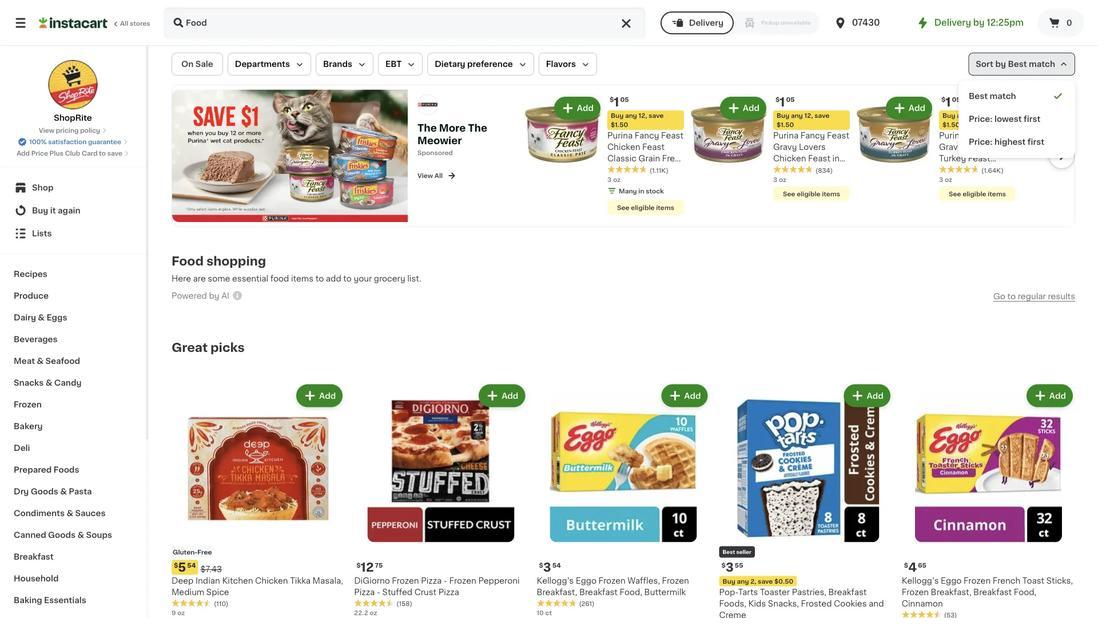 Task type: describe. For each thing, give the bounding box(es) containing it.
breakfast inside kellogg's eggo frozen waffles, frozen breakfast, breakfast food, buttermilk
[[580, 588, 618, 596]]

first for price: lowest first
[[1024, 115, 1041, 123]]

sort
[[976, 60, 994, 68]]

07430 button
[[834, 7, 903, 39]]

results
[[1049, 292, 1076, 300]]

recipes
[[14, 270, 47, 278]]

any for purina fancy feast chicken feast classic grain free wet cat food pate
[[625, 112, 637, 119]]

buy for pop-tarts toaster pastries, breakfast foods, kids snacks, frosted cookies and creme
[[723, 578, 736, 584]]

cookies
[[834, 600, 867, 608]]

buy any 2, save $0.50
[[723, 578, 794, 584]]

to down guarantee on the left top of the page
[[99, 150, 106, 157]]

100% satisfaction guarantee
[[29, 139, 121, 145]]

0 horizontal spatial see eligible items
[[617, 204, 675, 211]]

lovers for turkey
[[965, 143, 992, 151]]

$ 1 05 for purina fancy feast gravy lovers chicken feast in gravy gourmet cat food in wet cat food gravy
[[776, 96, 795, 108]]

fancy for classic
[[635, 132, 660, 140]]

pizza up crust
[[421, 577, 442, 585]]

all stores
[[120, 20, 150, 27]]

1 for purina fancy feast chicken feast classic grain free wet cat food pate
[[614, 96, 620, 108]]

spo
[[418, 150, 431, 156]]

oz for purina fancy feast gravy lovers chicken feast in gravy gourmet cat food in wet cat food gravy
[[779, 176, 787, 183]]

frozen left pepperoni
[[450, 577, 477, 585]]

12:25pm
[[987, 19, 1024, 27]]

eggo for 4
[[941, 577, 962, 585]]

frozen left the french
[[964, 577, 991, 585]]

all inside "link"
[[120, 20, 128, 27]]

breakfast inside 'kellogg's eggo frozen french toast sticks, frozen breakfast, breakfast food, cinnamon'
[[974, 588, 1012, 596]]

brands button
[[316, 53, 374, 76]]

view all
[[418, 173, 443, 179]]

oz for deep indian kitchen chicken tikka masala, medium spice
[[178, 610, 185, 616]]

any for purina fancy feast gravy lovers chicken feast in gravy gourmet cat food in wet cat food gravy
[[791, 112, 803, 119]]

2,
[[751, 578, 757, 584]]

shoprite
[[54, 114, 92, 122]]

turkey
[[940, 155, 967, 163]]

best match option
[[964, 85, 1071, 108]]

and
[[869, 600, 884, 608]]

to inside button
[[1008, 292, 1016, 300]]

breakfast up household
[[14, 553, 54, 561]]

foods
[[54, 466, 79, 474]]

meowier
[[418, 136, 462, 146]]

3 oz for purina fancy feast gravy lovers turkey feast gourmet cat food in wet cat food gravy
[[940, 176, 953, 183]]

foods,
[[720, 600, 747, 608]]

fancy for chicken
[[801, 132, 826, 140]]

view for view all
[[418, 173, 433, 179]]

breakfast, inside kellogg's eggo frozen waffles, frozen breakfast, breakfast food, buttermilk
[[537, 588, 578, 596]]

(110)
[[214, 601, 228, 607]]

buy any 12, save $1.50 for purina fancy feast gravy lovers chicken feast in gravy gourmet cat food in wet cat food gravy
[[777, 112, 830, 128]]

items for purina fancy feast gravy lovers chicken feast in gravy gourmet cat food in wet cat food gravy
[[823, 191, 841, 197]]

in up (834) in the top of the page
[[833, 155, 840, 163]]

powered
[[172, 292, 207, 300]]

pizza right crust
[[439, 588, 459, 596]]

shoprite logo image
[[48, 60, 98, 110]]

eligible for in
[[797, 191, 821, 197]]

canned
[[14, 531, 46, 539]]

go to regular results
[[994, 292, 1076, 300]]

shoprite link
[[48, 60, 98, 124]]

kitchen
[[222, 577, 253, 585]]

sticks,
[[1047, 577, 1074, 585]]

lists
[[32, 229, 52, 237]]

$1.50 for purina fancy feast gravy lovers turkey feast gourmet cat food in wet cat food gravy
[[943, 122, 960, 128]]

again
[[58, 207, 80, 215]]

$0.50
[[775, 578, 794, 584]]

shop
[[32, 184, 53, 192]]

save down guarantee on the left top of the page
[[107, 150, 122, 157]]

breakfast, inside 'kellogg's eggo frozen french toast sticks, frozen breakfast, breakfast food, cinnamon'
[[931, 588, 972, 596]]

food, inside kellogg's eggo frozen waffles, frozen breakfast, breakfast food, buttermilk
[[620, 588, 643, 596]]

more
[[439, 123, 466, 133]]

beverages
[[14, 335, 58, 343]]

candy
[[54, 379, 82, 387]]

any for purina fancy feast gravy lovers turkey feast gourmet cat food in wet cat food gravy
[[957, 112, 969, 119]]

ct
[[546, 610, 552, 616]]

dietary
[[435, 60, 466, 68]]

grocery
[[374, 274, 406, 282]]

in left stock
[[639, 188, 645, 194]]

seafood
[[46, 357, 80, 365]]

snacks,
[[768, 600, 799, 608]]

save for purina fancy feast gravy lovers chicken feast in gravy gourmet cat food in wet cat food gravy
[[815, 112, 830, 119]]

deep
[[172, 577, 194, 585]]

& inside "link"
[[78, 531, 84, 539]]

sauces
[[75, 509, 106, 517]]

price: for price: highest first
[[969, 138, 993, 146]]

digiorno
[[354, 577, 390, 585]]

in inside purina fancy feast gravy lovers turkey feast gourmet cat food in wet cat food gravy
[[940, 177, 947, 185]]

pastries,
[[792, 588, 827, 596]]

delivery button
[[661, 11, 734, 34]]

best inside field
[[1009, 60, 1028, 68]]

& for meat
[[37, 357, 44, 365]]

policy
[[80, 127, 100, 134]]

breakfast inside pop-tarts toaster pastries, breakfast foods, kids snacks, frosted cookies and creme
[[829, 588, 867, 596]]

stores
[[130, 20, 150, 27]]

the more the meowier image
[[172, 89, 408, 222]]

10 ct
[[537, 610, 552, 616]]

$ 12 75
[[357, 562, 383, 574]]

produce
[[14, 292, 49, 300]]

12, for purina fancy feast gravy lovers turkey feast gourmet cat food in wet cat food gravy
[[971, 112, 979, 119]]

54 for 5
[[187, 562, 196, 568]]

buy left it
[[32, 207, 48, 215]]

pop-tarts toaster pastries, breakfast foods, kids snacks, frosted cookies and creme
[[720, 588, 884, 618]]

22.2
[[354, 610, 368, 616]]

sort by list box
[[959, 80, 1076, 158]]

price: highest first option
[[964, 130, 1071, 153]]

55
[[735, 562, 744, 568]]

highest
[[995, 138, 1026, 146]]

nsored
[[431, 150, 453, 156]]

some
[[208, 274, 230, 282]]

see eligible items for in
[[783, 191, 841, 197]]

05 for purina fancy feast gravy lovers chicken feast in gravy gourmet cat food in wet cat food gravy
[[787, 96, 795, 103]]

100%
[[29, 139, 47, 145]]

satisfaction
[[48, 139, 87, 145]]

see eligible items button for cat
[[940, 186, 1016, 201]]

frozen up buttermilk
[[662, 577, 690, 585]]

buttermilk
[[645, 588, 686, 596]]

$ inside $ 5 54
[[174, 562, 178, 568]]

free inside product group
[[198, 549, 212, 555]]

delivery by 12:25pm
[[935, 19, 1024, 27]]

pasta
[[69, 488, 92, 496]]

recipes link
[[7, 263, 139, 285]]

0 horizontal spatial see
[[617, 204, 630, 211]]

essentials
[[44, 596, 86, 604]]

add
[[326, 274, 342, 282]]

kellogg's eggo frozen french toast sticks, frozen breakfast, breakfast food, cinnamon
[[902, 577, 1074, 608]]

see eligible items for cat
[[949, 191, 1007, 197]]

purina fancy feast gravy lovers turkey feast gourmet cat food in wet cat food gravy
[[940, 132, 1016, 197]]

3 for purina fancy feast gravy lovers turkey feast gourmet cat food in wet cat food gravy
[[940, 176, 944, 183]]

many
[[619, 188, 637, 194]]

eggo for 3
[[576, 577, 597, 585]]

0 button
[[1038, 9, 1085, 37]]

product group containing 4
[[902, 382, 1076, 618]]

departments button
[[228, 53, 311, 76]]

chicken inside purina fancy feast gravy lovers chicken feast in gravy gourmet cat food in wet cat food gravy
[[774, 155, 807, 163]]

75
[[375, 562, 383, 568]]

dairy & eggs
[[14, 314, 67, 322]]

food inside purina fancy feast chicken feast classic grain free wet cat food pate
[[642, 166, 663, 174]]

items for purina fancy feast gravy lovers turkey feast gourmet cat food in wet cat food gravy
[[988, 191, 1007, 197]]

bakery
[[14, 422, 43, 430]]

12
[[361, 562, 374, 574]]

the more the meowier spo nsored
[[418, 123, 488, 156]]

$1.50 for purina fancy feast chicken feast classic grain free wet cat food pate
[[611, 122, 628, 128]]

powered by ai link
[[172, 290, 243, 304]]

powered by ai
[[172, 292, 230, 300]]

food, inside 'kellogg's eggo frozen french toast sticks, frozen breakfast, breakfast food, cinnamon'
[[1014, 588, 1037, 596]]

2 the from the left
[[468, 123, 488, 133]]

Best match Sort by field
[[969, 53, 1076, 76]]

plus
[[50, 150, 63, 157]]

1 the from the left
[[418, 123, 437, 133]]

baking essentials
[[14, 596, 86, 604]]

0
[[1067, 19, 1073, 27]]

purina for purina fancy feast chicken feast classic grain free wet cat food pate
[[608, 132, 633, 140]]

cinnamon
[[902, 600, 944, 608]]

frozen link
[[7, 394, 139, 415]]

buy it again
[[32, 207, 80, 215]]

3 for purina fancy feast gravy lovers chicken feast in gravy gourmet cat food in wet cat food gravy
[[774, 176, 778, 183]]

meat & seafood link
[[7, 350, 139, 372]]

dry goods & pasta link
[[7, 481, 139, 502]]

condiments & sauces link
[[7, 502, 139, 524]]



Task type: locate. For each thing, give the bounding box(es) containing it.
& left soups
[[78, 531, 84, 539]]

54 inside $ 5 54
[[187, 562, 196, 568]]

save for purina fancy feast gravy lovers turkey feast gourmet cat food in wet cat food gravy
[[981, 112, 996, 119]]

toaster
[[761, 588, 790, 596]]

2 fancy from the left
[[801, 132, 826, 140]]

1 horizontal spatial by
[[974, 19, 985, 27]]

purina inside purina fancy feast gravy lovers chicken feast in gravy gourmet cat food in wet cat food gravy
[[774, 132, 799, 140]]

1 horizontal spatial chicken
[[608, 143, 641, 151]]

2 vertical spatial best
[[723, 550, 736, 555]]

see eligible items button for in
[[774, 186, 850, 201]]

save right 2,
[[758, 578, 773, 584]]

great
[[172, 342, 208, 354]]

2 horizontal spatial by
[[996, 60, 1007, 68]]

by for sort
[[996, 60, 1007, 68]]

9 oz
[[172, 610, 185, 616]]

match up best match option
[[1030, 60, 1056, 68]]

to right the add
[[344, 274, 352, 282]]

1 horizontal spatial see eligible items button
[[774, 186, 850, 201]]

1 horizontal spatial all
[[435, 173, 443, 179]]

lovers up (834) in the top of the page
[[800, 143, 826, 151]]

price
[[31, 150, 48, 157]]

add link
[[1021, 94, 1099, 189]]

instacart logo image
[[39, 16, 108, 30]]

1 vertical spatial goods
[[48, 531, 76, 539]]

goods inside "link"
[[48, 531, 76, 539]]

see for gravy
[[949, 191, 962, 197]]

wet down turkey
[[949, 177, 965, 185]]

gravy
[[774, 143, 797, 151], [940, 143, 963, 151], [774, 166, 797, 174], [813, 189, 836, 197], [940, 189, 963, 197]]

kellogg's inside kellogg's eggo frozen waffles, frozen breakfast, breakfast food, buttermilk
[[537, 577, 574, 585]]

best down sort
[[969, 92, 988, 100]]

12, up purina fancy feast gravy lovers chicken feast in gravy gourmet cat food in wet cat food gravy
[[805, 112, 814, 119]]

2 horizontal spatial purina
[[940, 132, 965, 140]]

buy any 12, save $1.50 down best match
[[943, 112, 996, 128]]

dairy & eggs link
[[7, 307, 139, 328]]

1 food, from the left
[[620, 588, 643, 596]]

2 horizontal spatial see
[[949, 191, 962, 197]]

1 horizontal spatial kellogg's
[[902, 577, 939, 585]]

price: lowest first option
[[964, 108, 1071, 130]]

dry
[[14, 488, 29, 496]]

lovers inside purina fancy feast gravy lovers turkey feast gourmet cat food in wet cat food gravy
[[965, 143, 992, 151]]

1 vertical spatial first
[[1028, 138, 1045, 146]]

items right food
[[291, 274, 314, 282]]

- left pepperoni
[[444, 577, 448, 585]]

see eligible items down (834) in the top of the page
[[783, 191, 841, 197]]

0 horizontal spatial gourmet
[[800, 166, 835, 174]]

save for purina fancy feast chicken feast classic grain free wet cat food pate
[[649, 112, 664, 119]]

fancy inside purina fancy feast chicken feast classic grain free wet cat food pate
[[635, 132, 660, 140]]

ai
[[222, 292, 230, 300]]

0 vertical spatial match
[[1030, 60, 1056, 68]]

1 vertical spatial -
[[377, 588, 381, 596]]

0 horizontal spatial food,
[[620, 588, 643, 596]]

1 horizontal spatial 54
[[553, 562, 561, 568]]

$ inside $ 3 55
[[722, 562, 726, 568]]

frozen up stuffed at the left of the page
[[392, 577, 419, 585]]

any left price: lowest first
[[957, 112, 969, 119]]

0 horizontal spatial wet
[[608, 166, 624, 174]]

& left sauces
[[67, 509, 73, 517]]

& left pasta
[[60, 488, 67, 496]]

on
[[181, 60, 194, 68]]

by for powered
[[209, 292, 220, 300]]

1 horizontal spatial 3 oz
[[774, 176, 787, 183]]

1 horizontal spatial food,
[[1014, 588, 1037, 596]]

cat inside purina fancy feast chicken feast classic grain free wet cat food pate
[[626, 166, 640, 174]]

buy
[[611, 112, 624, 119], [777, 112, 790, 119], [943, 112, 956, 119], [32, 207, 48, 215], [723, 578, 736, 584]]

0 vertical spatial -
[[444, 577, 448, 585]]

creme
[[720, 611, 747, 618]]

1 horizontal spatial wet
[[822, 177, 838, 185]]

here are some essential food items to add to your grocery list.
[[172, 274, 422, 282]]

1 eggo from the left
[[576, 577, 597, 585]]

kellogg's for 4
[[902, 577, 939, 585]]

0 vertical spatial chicken
[[608, 143, 641, 151]]

best left seller
[[723, 550, 736, 555]]

1 vertical spatial chicken
[[774, 155, 807, 163]]

3 purina from the left
[[940, 132, 965, 140]]

2 horizontal spatial fancy
[[967, 132, 991, 140]]

view pricing policy link
[[39, 126, 107, 135]]

3 oz for purina fancy feast gravy lovers chicken feast in gravy gourmet cat food in wet cat food gravy
[[774, 176, 787, 183]]

to left the add
[[316, 274, 324, 282]]

12, down best match
[[971, 112, 979, 119]]

oz for digiorno frozen pizza - frozen pepperoni pizza - stuffed crust pizza
[[370, 610, 377, 616]]

2 $ 1 05 from the left
[[776, 96, 795, 108]]

lovers for chicken
[[800, 143, 826, 151]]

by for delivery
[[974, 19, 985, 27]]

eligible down (834) in the top of the page
[[797, 191, 821, 197]]

by left 12:25pm
[[974, 19, 985, 27]]

kellogg's inside 'kellogg's eggo frozen french toast sticks, frozen breakfast, breakfast food, cinnamon'
[[902, 577, 939, 585]]

items down stock
[[657, 204, 675, 211]]

& left eggs
[[38, 314, 45, 322]]

2 $1.50 from the left
[[777, 122, 794, 128]]

3 $1.50 from the left
[[943, 122, 960, 128]]

buy up turkey
[[943, 112, 956, 119]]

1 horizontal spatial view
[[418, 173, 433, 179]]

best for seller
[[723, 550, 736, 555]]

eligible down '(1.64k)'
[[963, 191, 987, 197]]

1 horizontal spatial -
[[444, 577, 448, 585]]

see eligible items button down many in stock
[[608, 200, 684, 215]]

gourmet inside purina fancy feast gravy lovers turkey feast gourmet cat food in wet cat food gravy
[[940, 166, 975, 174]]

pepperoni
[[479, 577, 520, 585]]

0 vertical spatial best
[[1009, 60, 1028, 68]]

1 kellogg's from the left
[[537, 577, 574, 585]]

0 horizontal spatial 1
[[614, 96, 620, 108]]

0 vertical spatial goods
[[31, 488, 58, 496]]

gourmet inside purina fancy feast gravy lovers chicken feast in gravy gourmet cat food in wet cat food gravy
[[800, 166, 835, 174]]

breakfast, up cinnamon
[[931, 588, 972, 596]]

match up price: lowest first
[[990, 92, 1017, 100]]

$1.50 up classic
[[611, 122, 628, 128]]

the right more
[[468, 123, 488, 133]]

3 1 from the left
[[946, 96, 951, 108]]

price: down best match
[[969, 115, 993, 123]]

buy for purina fancy feast chicken feast classic grain free wet cat food pate
[[611, 112, 624, 119]]

1 horizontal spatial $1.50
[[777, 122, 794, 128]]

2 horizontal spatial 12,
[[971, 112, 979, 119]]

1 horizontal spatial 12,
[[805, 112, 814, 119]]

buy it again link
[[7, 199, 139, 222]]

lovers inside purina fancy feast gravy lovers chicken feast in gravy gourmet cat food in wet cat food gravy
[[800, 143, 826, 151]]

(158)
[[397, 601, 413, 607]]

0 horizontal spatial 05
[[621, 96, 629, 103]]

$ 1 05 for purina fancy feast gravy lovers turkey feast gourmet cat food in wet cat food gravy
[[942, 96, 961, 108]]

first right lowest
[[1024, 115, 1041, 123]]

eggo inside kellogg's eggo frozen waffles, frozen breakfast, breakfast food, buttermilk
[[576, 577, 597, 585]]

1 price: from the top
[[969, 115, 993, 123]]

2 gourmet from the left
[[940, 166, 975, 174]]

0 horizontal spatial lovers
[[800, 143, 826, 151]]

oz for purina fancy feast gravy lovers turkey feast gourmet cat food in wet cat food gravy
[[945, 176, 953, 183]]

0 vertical spatial first
[[1024, 115, 1041, 123]]

3 buy any 12, save $1.50 from the left
[[943, 112, 996, 128]]

1 horizontal spatial free
[[663, 155, 680, 163]]

1 purina from the left
[[608, 132, 633, 140]]

3 12, from the left
[[971, 112, 979, 119]]

save down best match
[[981, 112, 996, 119]]

2 purina from the left
[[774, 132, 799, 140]]

eligible for cat
[[963, 191, 987, 197]]

purina image
[[418, 94, 438, 115]]

all down the nsored
[[435, 173, 443, 179]]

1 horizontal spatial see eligible items
[[783, 191, 841, 197]]

0 horizontal spatial delivery
[[689, 19, 724, 27]]

list.
[[408, 274, 422, 282]]

kellogg's down $ 3 54
[[537, 577, 574, 585]]

0 horizontal spatial by
[[209, 292, 220, 300]]

to right go
[[1008, 292, 1016, 300]]

2 breakfast, from the left
[[931, 588, 972, 596]]

$ 1 05 for purina fancy feast chicken feast classic grain free wet cat food pate
[[610, 96, 629, 108]]

see eligible items button down '(1.64k)'
[[940, 186, 1016, 201]]

kellogg's for 3
[[537, 577, 574, 585]]

(834)
[[816, 167, 833, 173]]

$ 1 05
[[610, 96, 629, 108], [776, 96, 795, 108], [942, 96, 961, 108]]

eligible down many in stock
[[631, 204, 655, 211]]

fancy inside purina fancy feast gravy lovers turkey feast gourmet cat food in wet cat food gravy
[[967, 132, 991, 140]]

breakfast down the french
[[974, 588, 1012, 596]]

match
[[1030, 60, 1056, 68], [990, 92, 1017, 100]]

& right meat
[[37, 357, 44, 365]]

kellogg's down the $ 4 65
[[902, 577, 939, 585]]

1 vertical spatial view
[[418, 173, 433, 179]]

see eligible items down many in stock
[[617, 204, 675, 211]]

2 horizontal spatial best
[[1009, 60, 1028, 68]]

eggo inside 'kellogg's eggo frozen french toast sticks, frozen breakfast, breakfast food, cinnamon'
[[941, 577, 962, 585]]

canned goods & soups
[[14, 531, 112, 539]]

12, up purina fancy feast chicken feast classic grain free wet cat food pate
[[639, 112, 648, 119]]

$1.50 for purina fancy feast gravy lovers chicken feast in gravy gourmet cat food in wet cat food gravy
[[777, 122, 794, 128]]

deep indian kitchen chicken tikka masala, medium spice
[[172, 577, 343, 596]]

in down turkey
[[940, 177, 947, 185]]

3 for purina fancy feast chicken feast classic grain free wet cat food pate
[[608, 176, 612, 183]]

best for match
[[969, 92, 988, 100]]

1 for purina fancy feast gravy lovers chicken feast in gravy gourmet cat food in wet cat food gravy
[[780, 96, 785, 108]]

goods for dry
[[31, 488, 58, 496]]

& for snacks
[[46, 379, 52, 387]]

2 horizontal spatial 3 oz
[[940, 176, 953, 183]]

2 vertical spatial chicken
[[255, 577, 288, 585]]

$ 3 54
[[539, 562, 561, 574]]

1 horizontal spatial 05
[[787, 96, 795, 103]]

dry goods & pasta
[[14, 488, 92, 496]]

12, for purina fancy feast gravy lovers chicken feast in gravy gourmet cat food in wet cat food gravy
[[805, 112, 814, 119]]

0 horizontal spatial the
[[418, 123, 437, 133]]

best up best match option
[[1009, 60, 1028, 68]]

any left 2,
[[737, 578, 749, 584]]

1 gourmet from the left
[[800, 166, 835, 174]]

9
[[172, 610, 176, 616]]

buy any 12, save $1.50 up purina fancy feast chicken feast classic grain free wet cat food pate
[[611, 112, 664, 128]]

1 breakfast, from the left
[[537, 588, 578, 596]]

2 lovers from the left
[[965, 143, 992, 151]]

product group
[[523, 94, 684, 217], [689, 94, 850, 203], [855, 94, 1016, 203], [172, 382, 345, 618], [354, 382, 528, 618], [537, 382, 711, 618], [720, 382, 893, 618], [902, 382, 1076, 618]]

chicken for 1
[[608, 143, 641, 151]]

1 3 oz from the left
[[608, 176, 621, 183]]

any up purina fancy feast gravy lovers chicken feast in gravy gourmet cat food in wet cat food gravy
[[791, 112, 803, 119]]

0 horizontal spatial 54
[[187, 562, 196, 568]]

2 horizontal spatial chicken
[[774, 155, 807, 163]]

wet inside purina fancy feast gravy lovers chicken feast in gravy gourmet cat food in wet cat food gravy
[[822, 177, 838, 185]]

2 horizontal spatial buy any 12, save $1.50
[[943, 112, 996, 128]]

0 horizontal spatial all
[[120, 20, 128, 27]]

chicken
[[608, 143, 641, 151], [774, 155, 807, 163], [255, 577, 288, 585]]

add price plus club card to save link
[[17, 149, 129, 158]]

1 horizontal spatial eggo
[[941, 577, 962, 585]]

0 horizontal spatial $1.50
[[611, 122, 628, 128]]

$ inside the $ 4 65
[[905, 562, 909, 568]]

0 vertical spatial view
[[39, 127, 54, 134]]

2 food, from the left
[[1014, 588, 1037, 596]]

4
[[909, 562, 917, 574]]

1 vertical spatial by
[[996, 60, 1007, 68]]

eggs
[[47, 314, 67, 322]]

the up meowier
[[418, 123, 437, 133]]

07430
[[853, 19, 881, 27]]

baking essentials link
[[7, 589, 139, 611]]

2 horizontal spatial $ 1 05
[[942, 96, 961, 108]]

2 horizontal spatial wet
[[949, 177, 965, 185]]

1 $ 1 05 from the left
[[610, 96, 629, 108]]

3 3 oz from the left
[[940, 176, 953, 183]]

food, down waffles,
[[620, 588, 643, 596]]

Search field
[[165, 8, 645, 38]]

05 for purina fancy feast chicken feast classic grain free wet cat food pate
[[621, 96, 629, 103]]

buy for purina fancy feast gravy lovers chicken feast in gravy gourmet cat food in wet cat food gravy
[[777, 112, 790, 119]]

service type group
[[661, 11, 820, 34]]

items
[[823, 191, 841, 197], [988, 191, 1007, 197], [657, 204, 675, 211], [291, 274, 314, 282]]

food, down toast
[[1014, 588, 1037, 596]]

2 horizontal spatial see eligible items button
[[940, 186, 1016, 201]]

frozen up 'bakery'
[[14, 401, 42, 409]]

buy up pop-
[[723, 578, 736, 584]]

0 horizontal spatial 12,
[[639, 112, 648, 119]]

$ inside the $ 12 75
[[357, 562, 361, 568]]

by inside best match sort by field
[[996, 60, 1007, 68]]

1 fancy from the left
[[635, 132, 660, 140]]

1 horizontal spatial eligible
[[797, 191, 821, 197]]

0 horizontal spatial breakfast,
[[537, 588, 578, 596]]

all left stores
[[120, 20, 128, 27]]

breakfast, up ct on the bottom of the page
[[537, 588, 578, 596]]

free up 'pate'
[[663, 155, 680, 163]]

1 vertical spatial free
[[198, 549, 212, 555]]

see eligible items
[[783, 191, 841, 197], [949, 191, 1007, 197], [617, 204, 675, 211]]

& left candy
[[46, 379, 52, 387]]

delivery inside button
[[689, 19, 724, 27]]

0 horizontal spatial 3 oz
[[608, 176, 621, 183]]

deli link
[[7, 437, 139, 459]]

2 kellogg's from the left
[[902, 577, 939, 585]]

match inside best match sort by field
[[1030, 60, 1056, 68]]

& for dairy
[[38, 314, 45, 322]]

1 horizontal spatial lovers
[[965, 143, 992, 151]]

shopping
[[207, 255, 266, 267]]

1 buy any 12, save $1.50 from the left
[[611, 112, 664, 128]]

2 horizontal spatial 05
[[953, 96, 961, 103]]

purina for purina fancy feast gravy lovers turkey feast gourmet cat food in wet cat food gravy
[[940, 132, 965, 140]]

any for pop-tarts toaster pastries, breakfast foods, kids snacks, frosted cookies and creme
[[737, 578, 749, 584]]

2 horizontal spatial 1
[[946, 96, 951, 108]]

buy any 12, save $1.50 for purina fancy feast chicken feast classic grain free wet cat food pate
[[611, 112, 664, 128]]

masala,
[[313, 577, 343, 585]]

1 horizontal spatial fancy
[[801, 132, 826, 140]]

in down (834) in the top of the page
[[813, 177, 820, 185]]

by inside powered by ai link
[[209, 292, 220, 300]]

tikka
[[290, 577, 311, 585]]

3 fancy from the left
[[967, 132, 991, 140]]

$1.50 up purina fancy feast gravy lovers chicken feast in gravy gourmet cat food in wet cat food gravy
[[777, 122, 794, 128]]

breakfast
[[14, 553, 54, 561], [580, 588, 618, 596], [829, 588, 867, 596], [974, 588, 1012, 596]]

1 for purina fancy feast gravy lovers turkey feast gourmet cat food in wet cat food gravy
[[946, 96, 951, 108]]

goods for canned
[[48, 531, 76, 539]]

2 horizontal spatial $1.50
[[943, 122, 960, 128]]

1 54 from the left
[[187, 562, 196, 568]]

items for purina fancy feast chicken feast classic grain free wet cat food pate
[[657, 204, 675, 211]]

0 horizontal spatial view
[[39, 127, 54, 134]]

buy up classic
[[611, 112, 624, 119]]

delivery
[[935, 19, 972, 27], [689, 19, 724, 27]]

fancy up grain
[[635, 132, 660, 140]]

eggo up cinnamon
[[941, 577, 962, 585]]

1 horizontal spatial 1
[[780, 96, 785, 108]]

0 vertical spatial by
[[974, 19, 985, 27]]

first right highest
[[1028, 138, 1045, 146]]

2 horizontal spatial see eligible items
[[949, 191, 1007, 197]]

2 12, from the left
[[805, 112, 814, 119]]

view up 100% at top
[[39, 127, 54, 134]]

12, for purina fancy feast chicken feast classic grain free wet cat food pate
[[639, 112, 648, 119]]

0 horizontal spatial purina
[[608, 132, 633, 140]]

$1.50
[[611, 122, 628, 128], [777, 122, 794, 128], [943, 122, 960, 128]]

(1.64k)
[[982, 167, 1004, 173]]

buy any 12, save $1.50
[[611, 112, 664, 128], [777, 112, 830, 128], [943, 112, 996, 128]]

$ 3 55
[[722, 562, 744, 574]]

condiments
[[14, 509, 65, 517]]

1 horizontal spatial purina
[[774, 132, 799, 140]]

1 1 from the left
[[614, 96, 620, 108]]

goods down the prepared foods
[[31, 488, 58, 496]]

by left ai
[[209, 292, 220, 300]]

buy any 12, save $1.50 for purina fancy feast gravy lovers turkey feast gourmet cat food in wet cat food gravy
[[943, 112, 996, 128]]

sale
[[196, 60, 213, 68]]

add button
[[556, 98, 600, 118], [722, 98, 766, 118], [887, 98, 932, 118], [1053, 98, 1098, 118], [298, 385, 342, 406], [480, 385, 524, 406], [663, 385, 707, 406], [846, 385, 890, 406], [1028, 385, 1072, 406]]

0 horizontal spatial chicken
[[255, 577, 288, 585]]

0 horizontal spatial eggo
[[576, 577, 597, 585]]

1 12, from the left
[[639, 112, 648, 119]]

save up purina fancy feast gravy lovers chicken feast in gravy gourmet cat food in wet cat food gravy
[[815, 112, 830, 119]]

2 eggo from the left
[[941, 577, 962, 585]]

frozen left waffles,
[[599, 577, 626, 585]]

view for view pricing policy
[[39, 127, 54, 134]]

chicken for 5
[[255, 577, 288, 585]]

purina
[[608, 132, 633, 140], [774, 132, 799, 140], [940, 132, 965, 140]]

None search field
[[164, 7, 646, 39]]

product group containing 5
[[172, 382, 345, 618]]

1 lovers from the left
[[800, 143, 826, 151]]

dairy
[[14, 314, 36, 322]]

delivery for delivery by 12:25pm
[[935, 19, 972, 27]]

54 inside $ 3 54
[[553, 562, 561, 568]]

wet down classic
[[608, 166, 624, 174]]

1 horizontal spatial match
[[1030, 60, 1056, 68]]

eggo up (261) at the right bottom
[[576, 577, 597, 585]]

2 buy any 12, save $1.50 from the left
[[777, 112, 830, 128]]

fancy up (834) in the top of the page
[[801, 132, 826, 140]]

0 vertical spatial price:
[[969, 115, 993, 123]]

0 horizontal spatial eligible
[[631, 204, 655, 211]]

by right sort
[[996, 60, 1007, 68]]

best inside option
[[969, 92, 988, 100]]

waffles,
[[628, 577, 660, 585]]

wet inside purina fancy feast gravy lovers turkey feast gourmet cat food in wet cat food gravy
[[949, 177, 965, 185]]

view down spo
[[418, 173, 433, 179]]

0 horizontal spatial buy any 12, save $1.50
[[611, 112, 664, 128]]

product group containing 12
[[354, 382, 528, 618]]

see for cat
[[783, 191, 796, 197]]

purina for purina fancy feast gravy lovers chicken feast in gravy gourmet cat food in wet cat food gravy
[[774, 132, 799, 140]]

1 vertical spatial all
[[435, 173, 443, 179]]

brands
[[323, 60, 353, 68]]

items down (834) in the top of the page
[[823, 191, 841, 197]]

baking
[[14, 596, 42, 604]]

frozen up cinnamon
[[902, 588, 929, 596]]

1 vertical spatial best
[[969, 92, 988, 100]]

$
[[610, 96, 614, 103], [776, 96, 780, 103], [942, 96, 946, 103], [174, 562, 178, 568], [539, 562, 544, 568], [357, 562, 361, 568], [722, 562, 726, 568], [905, 562, 909, 568]]

3 oz for purina fancy feast chicken feast classic grain free wet cat food pate
[[608, 176, 621, 183]]

bakery link
[[7, 415, 139, 437]]

add price plus club card to save
[[17, 150, 122, 157]]

fancy down price: lowest first
[[967, 132, 991, 140]]

save for pop-tarts toaster pastries, breakfast foods, kids snacks, frosted cookies and creme
[[758, 578, 773, 584]]

meat
[[14, 357, 35, 365]]

see eligible items down '(1.64k)'
[[949, 191, 1007, 197]]

match inside best match option
[[990, 92, 1017, 100]]

2 05 from the left
[[787, 96, 795, 103]]

1 horizontal spatial see
[[783, 191, 796, 197]]

price: for price: lowest first
[[969, 115, 993, 123]]

wet inside purina fancy feast chicken feast classic grain free wet cat food pate
[[608, 166, 624, 174]]

see eligible items button
[[774, 186, 850, 201], [940, 186, 1016, 201], [608, 200, 684, 215]]

1 horizontal spatial gourmet
[[940, 166, 975, 174]]

2 1 from the left
[[780, 96, 785, 108]]

0 horizontal spatial match
[[990, 92, 1017, 100]]

purina fancy feast chicken feast classic grain free wet cat food pate
[[608, 132, 684, 174]]

& for condiments
[[67, 509, 73, 517]]

gourmet
[[800, 166, 835, 174], [940, 166, 975, 174]]

delivery for delivery
[[689, 19, 724, 27]]

0 horizontal spatial free
[[198, 549, 212, 555]]

purina fancy feast gravy lovers chicken feast in gravy gourmet cat food in wet cat food gravy
[[774, 132, 850, 197]]

the
[[418, 123, 437, 133], [468, 123, 488, 133]]

household link
[[7, 568, 139, 589]]

0 horizontal spatial see eligible items button
[[608, 200, 684, 215]]

see eligible items button down (834) in the top of the page
[[774, 186, 850, 201]]

0 horizontal spatial fancy
[[635, 132, 660, 140]]

wet down (834) in the top of the page
[[822, 177, 838, 185]]

05 for purina fancy feast gravy lovers turkey feast gourmet cat food in wet cat food gravy
[[953, 96, 961, 103]]

spice
[[207, 588, 229, 596]]

$5.54 original price: $7.43 element
[[172, 560, 345, 575]]

buy for purina fancy feast gravy lovers turkey feast gourmet cat food in wet cat food gravy
[[943, 112, 956, 119]]

- down "digiorno"
[[377, 588, 381, 596]]

1 $1.50 from the left
[[611, 122, 628, 128]]

flavors button
[[539, 53, 597, 76]]

1 horizontal spatial $ 1 05
[[776, 96, 795, 108]]

free inside purina fancy feast chicken feast classic grain free wet cat food pate
[[663, 155, 680, 163]]

1 05 from the left
[[621, 96, 629, 103]]

1 vertical spatial price:
[[969, 138, 993, 146]]

-
[[444, 577, 448, 585], [377, 588, 381, 596]]

2 price: from the top
[[969, 138, 993, 146]]

purina inside purina fancy feast chicken feast classic grain free wet cat food pate
[[608, 132, 633, 140]]

0 horizontal spatial $ 1 05
[[610, 96, 629, 108]]

0 vertical spatial free
[[663, 155, 680, 163]]

items down '(1.64k)'
[[988, 191, 1007, 197]]

save up purina fancy feast chicken feast classic grain free wet cat food pate
[[649, 112, 664, 119]]

1 horizontal spatial buy any 12, save $1.50
[[777, 112, 830, 128]]

purina inside purina fancy feast gravy lovers turkey feast gourmet cat food in wet cat food gravy
[[940, 132, 965, 140]]

first for price: highest first
[[1028, 138, 1045, 146]]

lovers
[[800, 143, 826, 151], [965, 143, 992, 151]]

prepared foods
[[14, 466, 79, 474]]

100% satisfaction guarantee button
[[18, 135, 128, 147]]

card
[[82, 150, 98, 157]]

1 horizontal spatial the
[[468, 123, 488, 133]]

buy any 12, save $1.50 up purina fancy feast gravy lovers chicken feast in gravy gourmet cat food in wet cat food gravy
[[777, 112, 830, 128]]

breakfast up (261) at the right bottom
[[580, 588, 618, 596]]

3 05 from the left
[[953, 96, 961, 103]]

0 horizontal spatial best
[[723, 550, 736, 555]]

2 54 from the left
[[553, 562, 561, 568]]

1 horizontal spatial breakfast,
[[931, 588, 972, 596]]

fancy inside purina fancy feast gravy lovers chicken feast in gravy gourmet cat food in wet cat food gravy
[[801, 132, 826, 140]]

best seller
[[723, 550, 752, 555]]

wet
[[608, 166, 624, 174], [822, 177, 838, 185], [949, 177, 965, 185]]

3 oz
[[608, 176, 621, 183], [774, 176, 787, 183], [940, 176, 953, 183]]

free
[[663, 155, 680, 163], [198, 549, 212, 555]]

$ inside $ 3 54
[[539, 562, 544, 568]]

5
[[178, 562, 186, 574]]

buy up purina fancy feast gravy lovers chicken feast in gravy gourmet cat food in wet cat food gravy
[[777, 112, 790, 119]]

$7.43
[[201, 565, 222, 573]]

any up purina fancy feast chicken feast classic grain free wet cat food pate
[[625, 112, 637, 119]]

pizza down "digiorno"
[[354, 588, 375, 596]]

chicken inside deep indian kitchen chicken tikka masala, medium spice
[[255, 577, 288, 585]]

1 vertical spatial match
[[990, 92, 1017, 100]]

price: left highest
[[969, 138, 993, 146]]

1 horizontal spatial best
[[969, 92, 988, 100]]

fancy for turkey
[[967, 132, 991, 140]]

seller
[[737, 550, 752, 555]]

by inside delivery by 12:25pm link
[[974, 19, 985, 27]]

delivery by 12:25pm link
[[917, 16, 1024, 30]]

oz for purina fancy feast chicken feast classic grain free wet cat food pate
[[613, 176, 621, 183]]

chicken inside purina fancy feast chicken feast classic grain free wet cat food pate
[[608, 143, 641, 151]]

3 $ 1 05 from the left
[[942, 96, 961, 108]]

breakfast up cookies
[[829, 588, 867, 596]]

stock
[[646, 188, 664, 194]]

departments
[[235, 60, 290, 68]]

$1.50 up turkey
[[943, 122, 960, 128]]

0 horizontal spatial kellogg's
[[537, 577, 574, 585]]

2 3 oz from the left
[[774, 176, 787, 183]]

2 horizontal spatial eligible
[[963, 191, 987, 197]]

54 for 3
[[553, 562, 561, 568]]



Task type: vqa. For each thing, say whether or not it's contained in the screenshot.
watermelon
no



